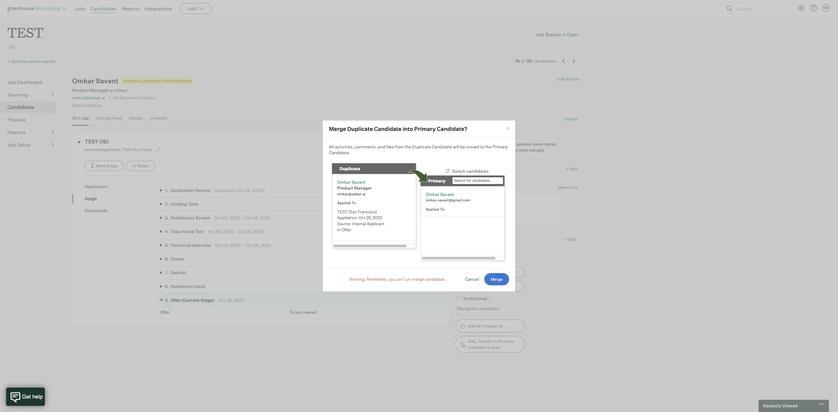 Task type: locate. For each thing, give the bounding box(es) containing it.
in
[[337, 228, 341, 233]]

sourcing link
[[7, 91, 54, 98]]

omkar savant link up omkar.savant@gmail.com
[[426, 192, 454, 197]]

savant up (san
[[352, 180, 366, 185]]

savant for omkar savant product manager omkar@adept.ai
[[352, 180, 366, 185]]

+ for + edit
[[565, 237, 568, 242]]

holding
[[171, 202, 187, 207]]

6. onsite
[[165, 257, 184, 262]]

1 horizontal spatial merge
[[458, 306, 471, 311]]

2 vertical spatial test
[[337, 210, 348, 215]]

omkar down candidate.
[[337, 180, 351, 185]]

1 horizontal spatial be
[[461, 144, 466, 149]]

0 vertical spatial omkar@adept.ai
[[72, 95, 105, 100]]

0 vertical spatial reports
[[122, 6, 140, 12]]

on
[[72, 116, 78, 121]]

1 horizontal spatial omkar@adept.ai
[[337, 192, 366, 196]]

omkar up email the team
[[479, 270, 492, 275]]

edit profile
[[558, 76, 580, 82]]

switch candidates link
[[445, 168, 489, 174]]

candidates down sourcing
[[7, 104, 34, 110]]

manager down omkar savant
[[90, 88, 109, 93]]

(19) up back
[[7, 45, 15, 50]]

do not email
[[463, 297, 487, 301]]

2 vertical spatial offer
[[160, 310, 170, 315]]

1 horizontal spatial to:
[[440, 207, 446, 212]]

job right 1
[[81, 116, 89, 121]]

product up omkar@adept.ai link
[[72, 88, 89, 93]]

job for job status:
[[536, 31, 545, 38]]

0 vertical spatial internal applicant (test dumtwo)
[[123, 79, 192, 84]]

a up "have"
[[511, 142, 513, 147]]

– for preliminary screen
[[241, 215, 244, 221]]

application link
[[85, 184, 157, 190]]

0 vertical spatial omkar savant link
[[337, 180, 366, 185]]

1 horizontal spatial applicant
[[142, 79, 162, 84]]

applicant down francisco)
[[367, 222, 385, 226]]

omkar@adept.ai
[[72, 95, 105, 100], [337, 192, 366, 196]]

0 horizontal spatial omkar savant link
[[337, 180, 366, 185]]

0 vertical spatial email
[[468, 270, 479, 275]]

6.
[[165, 257, 169, 262]]

to inside 'button'
[[499, 324, 503, 329]]

internal applicant (test dumtwo) up move stage
[[85, 147, 153, 152]]

candidates link right jobs link
[[91, 6, 117, 12]]

switch
[[452, 169, 466, 174]]

1 horizontal spatial savant
[[352, 180, 366, 185]]

omkar for omkar savant omkar.savant@gmail.com
[[426, 192, 440, 197]]

0 horizontal spatial applied to:
[[337, 201, 357, 206]]

test down on 1 job link
[[85, 139, 98, 145]]

this
[[472, 306, 479, 311]]

0 horizontal spatial (19)
[[7, 45, 15, 50]]

will
[[453, 144, 460, 149]]

0 vertical spatial test
[[7, 23, 44, 41]]

email the team
[[468, 284, 497, 289]]

oct
[[237, 188, 244, 193], [214, 215, 221, 221], [245, 215, 252, 221], [359, 216, 366, 220], [208, 229, 215, 234], [238, 229, 245, 234], [215, 243, 222, 248], [246, 243, 253, 248], [219, 298, 226, 303]]

francisco)
[[358, 210, 377, 215]]

applicant inside test (san francisco) applied on: oct 26, 2023 source: internal applicant in offer
[[367, 222, 385, 226]]

1 vertical spatial manager
[[354, 186, 372, 191]]

test inside test (san francisco) applied on: oct 26, 2023 source: internal applicant in offer
[[337, 210, 348, 215]]

a
[[82, 103, 84, 108], [511, 142, 513, 147], [480, 148, 483, 153], [469, 185, 472, 190]]

+ inside 'link'
[[565, 237, 568, 242]]

applied up (san
[[337, 201, 351, 206]]

edit inside 'link'
[[568, 237, 577, 242]]

@mentions
[[559, 185, 578, 190]]

add inside 'button'
[[468, 324, 476, 329]]

0 horizontal spatial applicant
[[101, 147, 120, 152]]

add as prospect to ... button
[[456, 320, 525, 333]]

offer inside test (san francisco) applied on: oct 26, 2023 source: internal applicant in offer
[[342, 228, 352, 233]]

4. take home test oct 26, 2023 – oct 26, 2023
[[165, 229, 264, 234]]

reminder
[[479, 166, 501, 172]]

0 vertical spatial candidates
[[534, 58, 556, 64]]

(test
[[163, 79, 173, 84], [121, 147, 132, 152]]

2023
[[252, 188, 263, 193], [230, 215, 240, 221], [260, 215, 270, 221], [373, 216, 382, 220], [223, 229, 234, 234], [254, 229, 264, 234], [230, 243, 241, 248], [261, 243, 271, 248], [234, 298, 244, 303]]

0 horizontal spatial internal
[[85, 147, 100, 152]]

internal up adept
[[123, 79, 141, 84]]

0 vertical spatial candidate
[[374, 126, 402, 132]]

2 horizontal spatial offer
[[342, 228, 352, 233]]

candidate right this
[[480, 306, 500, 311]]

to: up (san
[[352, 201, 357, 206]]

2. holding tank
[[165, 202, 198, 207]]

Search for candidates... text field
[[453, 178, 503, 184]]

to:
[[352, 201, 357, 206], [440, 207, 446, 212]]

into
[[403, 126, 413, 132]]

1 horizontal spatial product
[[337, 186, 353, 191]]

open
[[567, 31, 580, 38]]

applicant up provided
[[142, 79, 162, 84]]

1 horizontal spatial edit
[[568, 237, 577, 242]]

(same
[[532, 142, 544, 147]]

2 vertical spatial –
[[242, 243, 245, 248]]

applied up source:
[[337, 216, 352, 220]]

0 vertical spatial –
[[241, 215, 244, 221]]

dumtwo)
[[174, 79, 192, 84], [133, 147, 152, 152]]

job left setup
[[7, 142, 16, 148]]

email omkar
[[468, 270, 492, 275]]

candidates up 'search for candidates...' text box
[[467, 169, 489, 174]]

0 horizontal spatial candidates link
[[7, 104, 54, 111]]

savant inside omkar savant omkar.savant@gmail.com
[[441, 192, 454, 197]]

be inside all activities, comments, and files from the duplicate candidate will be moved to the primary candidate.
[[461, 144, 466, 149]]

add button
[[180, 3, 212, 14]]

stage up scorecards
[[85, 196, 97, 201]]

1 vertical spatial applied to:
[[426, 207, 446, 212]]

the left team
[[479, 284, 485, 289]]

offer right 9.
[[171, 298, 181, 303]]

prospect
[[482, 324, 499, 329]]

candidate up the files in the left top of the page
[[374, 126, 402, 132]]

duplicate up 'comments,'
[[348, 126, 373, 132]]

5. technical interview oct 26, 2023 – oct 26, 2023
[[165, 243, 271, 248]]

remember,
[[367, 277, 388, 282]]

and
[[378, 144, 385, 149]]

tools
[[456, 258, 468, 263]]

take
[[171, 229, 181, 234]]

savant up at
[[96, 77, 119, 85]]

candidates
[[534, 58, 556, 64], [467, 169, 489, 174]]

to inside all activities, comments, and files from the duplicate candidate will be moved to the primary candidate.
[[481, 144, 485, 149]]

email right "not"
[[477, 297, 487, 301]]

2023 inside test (san francisco) applied on: oct 26, 2023 source: internal applicant in offer
[[373, 216, 382, 220]]

be right to
[[296, 310, 301, 315]]

applied down omkar.savant@gmail.com
[[426, 207, 439, 212]]

2.
[[165, 202, 169, 207]]

internal down on:
[[352, 222, 366, 226]]

test for test (san francisco) applied on: oct 26, 2023 source: internal applicant in offer
[[337, 210, 348, 215]]

None text field
[[456, 194, 563, 224]]

back
[[12, 59, 22, 64]]

status:
[[546, 31, 562, 38]]

0 vertical spatial +
[[566, 166, 569, 172]]

job up sourcing
[[7, 79, 16, 85]]

close image
[[506, 126, 511, 131]]

out
[[469, 148, 475, 153]]

check
[[193, 284, 206, 289]]

0 horizontal spatial omkar@adept.ai
[[72, 95, 105, 100]]

candidate left will
[[432, 144, 452, 149]]

test (san francisco) applied on: oct 26, 2023 source: internal applicant in offer
[[337, 210, 385, 233]]

add for add as prospect to ...
[[468, 324, 476, 329]]

reject button
[[126, 161, 156, 171]]

savant inside the 'omkar savant product manager omkar@adept.ai'
[[352, 180, 366, 185]]

add,
[[468, 339, 477, 344]]

application up the 2. holding tank
[[171, 188, 195, 193]]

job for job setup
[[7, 142, 16, 148]]

add for add a headline
[[72, 103, 81, 108]]

1 vertical spatial dumtwo)
[[133, 147, 152, 152]]

1 vertical spatial omkar savant link
[[426, 192, 454, 197]]

1 vertical spatial jobs
[[491, 346, 500, 350]]

tank
[[188, 202, 198, 207]]

to right out
[[476, 148, 479, 153]]

0 horizontal spatial candidates
[[7, 104, 34, 110]]

2 horizontal spatial applicant
[[367, 222, 385, 226]]

0 vertical spatial internal
[[123, 79, 141, 84]]

offer
[[342, 228, 352, 233], [171, 298, 181, 303], [160, 310, 170, 315]]

to: down omkar.savant@gmail.com
[[440, 207, 446, 212]]

note
[[473, 185, 483, 190]]

internal down test (19)
[[85, 147, 100, 152]]

merge inside merge duplicate candidate into primary candidate? dialog
[[329, 126, 346, 132]]

merge for merge this candidate
[[458, 306, 471, 311]]

to up admin
[[501, 142, 504, 147]]

0 horizontal spatial jobs
[[75, 6, 86, 12]]

0 vertical spatial stage
[[107, 164, 118, 168]]

manager up francisco)
[[354, 186, 372, 191]]

to right moved in the right top of the page
[[481, 144, 485, 149]]

0 vertical spatial candidates
[[91, 6, 117, 12]]

7. debrief
[[165, 270, 186, 276]]

internal applicant (test dumtwo) up provided
[[123, 79, 192, 84]]

1 horizontal spatial dumtwo)
[[174, 79, 192, 84]]

omkar@adept.ai up (san
[[337, 192, 366, 196]]

files
[[386, 144, 394, 149]]

manager inside the 'omkar savant product manager omkar@adept.ai'
[[354, 186, 372, 191]]

2 vertical spatial internal
[[352, 222, 366, 226]]

candidate?
[[437, 126, 468, 132]]

stage right move
[[107, 164, 118, 168]]

product manager at adept
[[72, 88, 128, 93]]

duplicate
[[348, 126, 373, 132], [413, 144, 431, 149], [340, 166, 361, 171]]

1 vertical spatial merge
[[458, 306, 471, 311]]

add, transfer or remove candidate's jobs button
[[456, 337, 525, 353]]

1 vertical spatial applicant
[[101, 147, 120, 152]]

2 vertical spatial savant
[[441, 192, 454, 197]]

1 horizontal spatial applied to:
[[426, 207, 446, 212]]

to left ...
[[499, 324, 503, 329]]

primary right into
[[415, 126, 436, 132]]

omkar@adept.ai inside the 'omkar savant product manager omkar@adept.ai'
[[337, 192, 366, 196]]

0 vertical spatial to:
[[352, 201, 357, 206]]

1 horizontal spatial manager
[[354, 186, 372, 191]]

1 horizontal spatial application
[[171, 188, 195, 193]]

admin
[[492, 148, 504, 153]]

omkar up omkar@adept.ai link
[[72, 77, 94, 85]]

source:
[[337, 222, 352, 226]]

interview
[[192, 243, 211, 248]]

merge down do
[[458, 306, 471, 311]]

recently
[[764, 404, 782, 409]]

test left (san
[[337, 210, 348, 215]]

None submit
[[485, 274, 510, 286]]

1 vertical spatial reports
[[7, 129, 26, 135]]

1 vertical spatial candidates
[[467, 169, 489, 174]]

omkar inside omkar savant omkar.savant@gmail.com
[[426, 192, 440, 197]]

1 vertical spatial duplicate
[[413, 144, 431, 149]]

1 horizontal spatial (test
[[163, 79, 173, 84]]

0 horizontal spatial stage
[[85, 196, 97, 201]]

candidates right 30
[[534, 58, 556, 64]]

0 vertical spatial jobs
[[75, 6, 86, 12]]

1 vertical spatial (19)
[[99, 139, 109, 145]]

candidates right jobs link
[[91, 6, 117, 12]]

reports link up job setup link on the left of page
[[7, 129, 54, 136]]

product inside the 'omkar savant product manager omkar@adept.ai'
[[337, 186, 353, 191]]

(1)
[[478, 133, 484, 138]]

merge up all
[[329, 126, 346, 132]]

2 vertical spatial applicant
[[367, 222, 385, 226]]

applied to:
[[337, 201, 357, 206], [426, 207, 446, 212]]

merge duplicate candidate into primary candidate? dialog
[[323, 120, 516, 292]]

applied inside test (san francisco) applied on: oct 26, 2023 source: internal applicant in offer
[[337, 216, 352, 220]]

add inside popup button
[[187, 6, 197, 12]]

recently viewed
[[764, 404, 798, 409]]

0 vertical spatial product
[[72, 88, 89, 93]]

0 vertical spatial (19)
[[7, 45, 15, 50]]

0 vertical spatial merge
[[329, 126, 346, 132]]

1 vertical spatial product
[[337, 186, 353, 191]]

...
[[504, 324, 508, 329]]

candidates inside 'link'
[[467, 169, 489, 174]]

have
[[509, 148, 518, 153]]

0 horizontal spatial reports link
[[7, 129, 54, 136]]

1 horizontal spatial test
[[85, 139, 98, 145]]

1 vertical spatial candidates link
[[7, 104, 54, 111]]

on 1 job link
[[72, 116, 89, 124]]

product up (san
[[337, 186, 353, 191]]

8.
[[165, 284, 169, 289]]

applicant down test (19)
[[101, 147, 120, 152]]

omkar up omkar.savant@gmail.com
[[426, 192, 440, 197]]

1 vertical spatial email
[[468, 284, 479, 289]]

0 horizontal spatial offer
[[160, 310, 170, 315]]

test down greenhouse recruiting image
[[7, 23, 44, 41]]

+ add link
[[566, 166, 578, 172]]

follow
[[565, 116, 578, 122]]

1 vertical spatial to:
[[440, 207, 446, 212]]

email down cancel "link"
[[468, 284, 479, 289]]

2 horizontal spatial internal
[[352, 222, 366, 226]]

results
[[42, 59, 56, 64]]

email for email omkar
[[468, 270, 479, 275]]

duplicate down candidate.
[[340, 166, 361, 171]]

stage inside button
[[107, 164, 118, 168]]

1 vertical spatial candidate
[[480, 306, 500, 311]]

1 vertical spatial primary
[[493, 144, 508, 149]]

1 horizontal spatial reports
[[122, 6, 140, 12]]

reports link left integrations link
[[122, 6, 140, 12]]

1 vertical spatial –
[[235, 229, 237, 234]]

reports left integrations link
[[122, 6, 140, 12]]

search
[[28, 59, 41, 64]]

omkar inside button
[[479, 270, 492, 275]]

1 vertical spatial edit
[[568, 237, 577, 242]]

be up "have"
[[505, 142, 510, 147]]

1 horizontal spatial candidates link
[[91, 6, 117, 12]]

preliminary
[[171, 215, 195, 221]]

(19) down the activity feed link
[[99, 139, 109, 145]]

2 horizontal spatial be
[[505, 142, 510, 147]]

job inside "link"
[[7, 79, 16, 85]]

candidate up out
[[465, 142, 484, 147]]

1 vertical spatial savant
[[352, 180, 366, 185]]

be right will
[[461, 144, 466, 149]]

0 vertical spatial savant
[[96, 77, 119, 85]]

omkar savant link up (san
[[337, 180, 366, 185]]

job left status:
[[536, 31, 545, 38]]

candidates link up "pipeline" link
[[7, 104, 54, 111]]

merged.
[[530, 148, 545, 153]]

0 horizontal spatial application
[[85, 184, 108, 189]]

on
[[231, 188, 236, 193]]

follow-up reminder
[[456, 166, 501, 172]]

0 horizontal spatial edit
[[558, 76, 566, 82]]

duplicate right from
[[413, 144, 431, 149]]

offer down source:
[[342, 228, 352, 233]]

all activities, comments, and files from the duplicate candidate will be moved to the primary candidate.
[[329, 144, 508, 155]]

primary left "have"
[[493, 144, 508, 149]]

jobs
[[75, 6, 86, 12], [491, 346, 500, 350]]

internal inside test (san francisco) applied on: oct 26, 2023 source: internal applicant in offer
[[352, 222, 366, 226]]

primary up omkar savant omkar.savant@gmail.com
[[429, 178, 446, 184]]

omkar savant link
[[337, 180, 366, 185], [426, 192, 454, 197]]

(current
[[182, 298, 200, 303]]

td button
[[823, 4, 830, 12]]

application down move
[[85, 184, 108, 189]]

to
[[23, 59, 27, 64], [501, 142, 504, 147], [481, 144, 485, 149], [476, 148, 479, 153], [505, 148, 509, 153], [499, 324, 503, 329]]

2 horizontal spatial test
[[337, 210, 348, 215]]

reports down pipeline
[[7, 129, 26, 135]]

1 vertical spatial omkar@adept.ai
[[337, 192, 366, 196]]

to right back
[[23, 59, 27, 64]]

email up cancel "link"
[[468, 270, 479, 275]]

applied to: up (san
[[337, 201, 357, 206]]

applied to: down omkar.savant@gmail.com
[[426, 207, 446, 212]]

offer down 9.
[[160, 310, 170, 315]]

7.
[[165, 270, 169, 276]]

omkar@adept.ai up add a headline
[[72, 95, 105, 100]]

add
[[187, 6, 197, 12], [72, 103, 81, 108], [570, 166, 578, 172], [468, 324, 476, 329]]

omkar inside the 'omkar savant product manager omkar@adept.ai'
[[337, 180, 351, 185]]

test
[[7, 23, 44, 41], [85, 139, 98, 145], [337, 210, 348, 215]]

savant up omkar.savant@gmail.com
[[441, 192, 454, 197]]



Task type: vqa. For each thing, say whether or not it's contained in the screenshot.


Task type: describe. For each thing, give the bounding box(es) containing it.
viewed
[[783, 404, 798, 409]]

1 horizontal spatial candidates
[[534, 58, 556, 64]]

2 vertical spatial email
[[477, 297, 487, 301]]

omkar for omkar savant product manager omkar@adept.ai
[[337, 180, 351, 185]]

configure image
[[798, 4, 806, 12]]

primary inside all activities, comments, and files from the duplicate candidate will be moved to the primary candidate.
[[493, 144, 508, 149]]

stage)
[[201, 298, 215, 303]]

2 vertical spatial duplicate
[[340, 166, 361, 171]]

on 1 job
[[72, 116, 89, 121]]

greenhouse recruiting image
[[7, 5, 62, 12]]

move stage button
[[85, 161, 124, 171]]

1. application review applied on  oct 26, 2023 |
[[165, 188, 265, 193]]

back to search results link
[[12, 59, 56, 64]]

– for technical interview
[[242, 243, 245, 248]]

or
[[494, 339, 498, 344]]

job dashboard link
[[7, 79, 54, 86]]

email for email the team
[[468, 284, 479, 289]]

merge for merge duplicate candidate into primary candidate?
[[329, 126, 346, 132]]

be inside this candidate appears to be a duplicate          (same name). reach out to a site admin to have them merged.
[[505, 142, 510, 147]]

them
[[519, 148, 529, 153]]

reject
[[137, 164, 149, 168]]

job setup link
[[7, 141, 54, 149]]

0 horizontal spatial reports
[[7, 129, 26, 135]]

integrations link
[[145, 6, 172, 12]]

details link
[[129, 116, 143, 124]]

0 horizontal spatial candidate
[[374, 126, 402, 132]]

td button
[[822, 3, 831, 13]]

to be created
[[290, 310, 317, 315]]

edit profile link
[[558, 76, 580, 82]]

reach
[[456, 148, 468, 153]]

savant for omkar savant omkar.savant@gmail.com
[[441, 192, 454, 197]]

jobs inside add, transfer or remove candidate's jobs
[[491, 346, 500, 350]]

1 vertical spatial (test
[[121, 147, 132, 152]]

no resume provided
[[113, 95, 156, 101]]

integrations
[[145, 6, 172, 12]]

1
[[79, 116, 81, 121]]

job for job dashboard
[[7, 79, 16, 85]]

home
[[182, 229, 194, 234]]

duplicate inside all activities, comments, and files from the duplicate candidate will be moved to the primary candidate.
[[413, 144, 431, 149]]

you
[[389, 277, 395, 282]]

add for add
[[187, 6, 197, 12]]

moved
[[467, 144, 480, 149]]

omkar for omkar savant
[[72, 77, 94, 85]]

2 vertical spatial primary
[[429, 178, 446, 184]]

application inside 'link'
[[85, 184, 108, 189]]

4.
[[165, 229, 169, 234]]

oct inside test (san francisco) applied on: oct 26, 2023 source: internal applicant in offer
[[359, 216, 366, 220]]

omkar savant product manager omkar@adept.ai
[[337, 180, 372, 196]]

team
[[486, 284, 497, 289]]

+ edit link
[[563, 235, 578, 244]]

the inside button
[[479, 284, 485, 289]]

remove
[[499, 339, 514, 344]]

to left "have"
[[505, 148, 509, 153]]

5.
[[165, 243, 169, 248]]

1 vertical spatial internal
[[85, 147, 100, 152]]

scorecards
[[85, 208, 108, 213]]

0 vertical spatial candidates link
[[91, 6, 117, 12]]

test (19)
[[85, 139, 109, 145]]

job setup
[[7, 142, 31, 148]]

add, transfer or remove candidate's jobs
[[468, 339, 514, 350]]

16 of 30 candidates
[[516, 58, 556, 64]]

0 vertical spatial applied to:
[[337, 201, 357, 206]]

comments,
[[355, 144, 377, 149]]

the right moved in the right top of the page
[[486, 144, 492, 149]]

9.
[[165, 298, 169, 303]]

0 horizontal spatial be
[[296, 310, 301, 315]]

this candidate appears to be a duplicate          (same name). reach out to a site admin to have them merged.
[[456, 142, 558, 153]]

omkar savant link for omkar.savant@gmail.com
[[426, 192, 454, 197]]

reference
[[171, 284, 192, 289]]

scorecards link
[[85, 208, 157, 214]]

a left note
[[469, 185, 472, 190]]

test link
[[7, 17, 44, 43]]

1 vertical spatial reports link
[[7, 129, 54, 136]]

0 horizontal spatial manager
[[90, 88, 109, 93]]

warning: remember, you can't un-merge candidates.
[[350, 277, 446, 282]]

test for test (19)
[[85, 139, 98, 145]]

resume
[[120, 95, 136, 101]]

linkedin link
[[150, 116, 168, 124]]

1 horizontal spatial (19)
[[99, 139, 109, 145]]

of
[[522, 58, 525, 64]]

1 horizontal spatial candidates
[[91, 6, 117, 12]]

omkar.savant@gmail.com
[[426, 198, 471, 203]]

26, inside test (san francisco) applied on: oct 26, 2023 source: internal applicant in offer
[[366, 216, 372, 220]]

onsite
[[171, 257, 184, 262]]

1 vertical spatial offer
[[171, 298, 181, 303]]

email omkar button
[[456, 268, 525, 278]]

add a headline
[[72, 103, 102, 108]]

0 horizontal spatial product
[[72, 88, 89, 93]]

duplicate
[[514, 142, 531, 147]]

+ for + add
[[566, 166, 569, 172]]

transfer
[[478, 339, 493, 344]]

@mentions link
[[559, 185, 578, 190]]

test
[[195, 229, 204, 234]]

headline
[[85, 103, 102, 108]]

activity
[[96, 116, 111, 121]]

add as prospect to ...
[[468, 324, 508, 329]]

0 vertical spatial applicant
[[142, 79, 162, 84]]

savant for omkar savant
[[96, 77, 119, 85]]

as
[[477, 324, 481, 329]]

test for test
[[7, 23, 44, 41]]

1 horizontal spatial internal
[[123, 79, 141, 84]]

candidate inside all activities, comments, and files from the duplicate candidate will be moved to the primary candidate.
[[432, 144, 452, 149]]

8. reference check
[[165, 284, 206, 289]]

move
[[96, 164, 106, 168]]

job dashboard
[[7, 79, 42, 85]]

none submit inside merge duplicate candidate into primary candidate? dialog
[[485, 274, 510, 286]]

the right from
[[405, 144, 412, 149]]

merge duplicate candidate into primary candidate?
[[329, 126, 468, 132]]

job status:
[[536, 31, 562, 38]]

a left site
[[480, 148, 483, 153]]

email the team button
[[456, 282, 525, 292]]

Search text field
[[736, 4, 786, 13]]

un-
[[406, 277, 413, 282]]

activities,
[[335, 144, 354, 149]]

Do Not Email checkbox
[[457, 297, 461, 301]]

0 vertical spatial (test
[[163, 79, 173, 84]]

from
[[395, 144, 404, 149]]

applied left the on
[[215, 188, 230, 193]]

can't
[[396, 277, 405, 282]]

0 vertical spatial primary
[[415, 126, 436, 132]]

1.
[[165, 188, 169, 193]]

dashboard
[[17, 79, 42, 85]]

details
[[129, 116, 143, 121]]

0 vertical spatial reports link
[[122, 6, 140, 12]]

1 vertical spatial internal applicant (test dumtwo)
[[85, 147, 153, 152]]

omkar savant link for product manager
[[337, 180, 366, 185]]

a down omkar@adept.ai link
[[82, 103, 84, 108]]

candidate inside this candidate appears to be a duplicate          (same name). reach out to a site admin to have them merged.
[[465, 142, 484, 147]]

0 vertical spatial duplicate
[[348, 126, 373, 132]]

provided
[[137, 95, 156, 101]]

omkar savant omkar.savant@gmail.com
[[426, 192, 471, 203]]

0 horizontal spatial dumtwo)
[[133, 147, 152, 152]]



